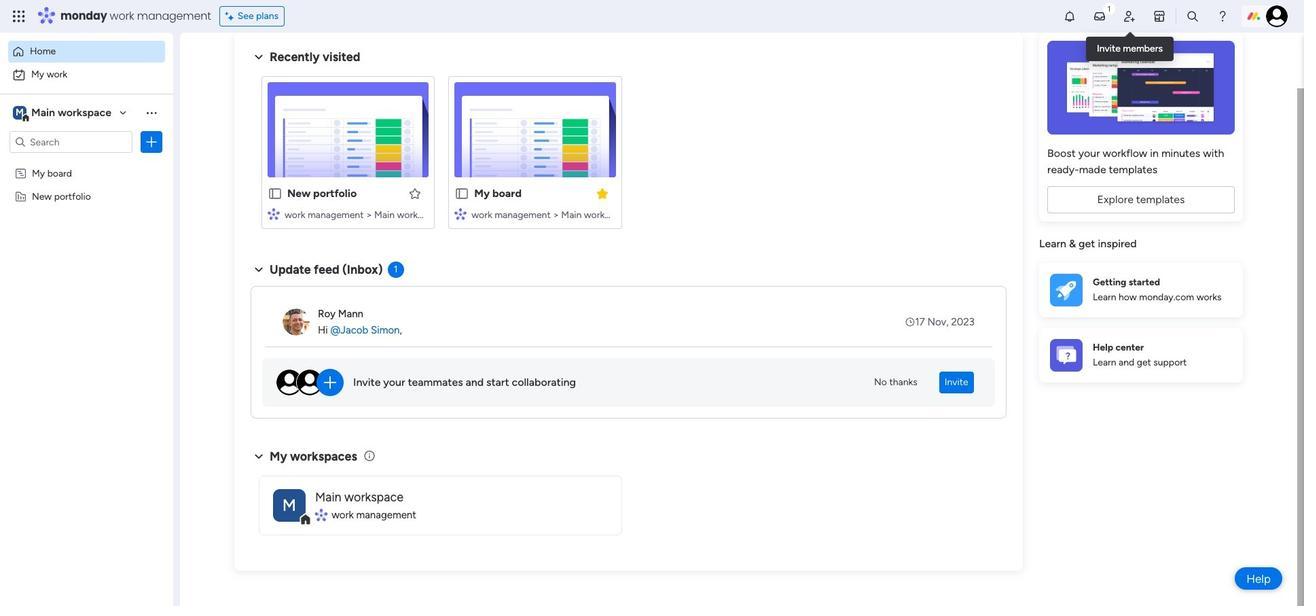 Task type: vqa. For each thing, say whether or not it's contained in the screenshot.
work management templates element
no



Task type: describe. For each thing, give the bounding box(es) containing it.
update feed image
[[1094, 10, 1107, 23]]

2 vertical spatial option
[[0, 161, 173, 163]]

1 vertical spatial option
[[8, 64, 165, 86]]

search everything image
[[1187, 10, 1200, 23]]

getting started element
[[1040, 263, 1244, 317]]

component image
[[315, 509, 327, 521]]

public board image
[[455, 186, 470, 201]]

monday marketplace image
[[1153, 10, 1167, 23]]

0 vertical spatial option
[[8, 41, 165, 63]]

1 image
[[1104, 1, 1116, 16]]

templates image image
[[1052, 41, 1231, 135]]

add to favorites image
[[409, 187, 422, 200]]

close update feed (inbox) image
[[251, 262, 267, 278]]

select product image
[[12, 10, 26, 23]]

options image
[[145, 135, 158, 149]]

invite members image
[[1123, 10, 1137, 23]]

jacob simon image
[[1267, 5, 1289, 27]]

quick search results list box
[[251, 65, 1007, 245]]



Task type: locate. For each thing, give the bounding box(es) containing it.
1 vertical spatial workspace image
[[273, 489, 306, 522]]

0 horizontal spatial workspace image
[[13, 105, 27, 120]]

remove from favorites image
[[596, 187, 609, 200]]

workspace selection element
[[13, 105, 114, 122]]

help image
[[1217, 10, 1230, 23]]

close my workspaces image
[[251, 448, 267, 465]]

see plans image
[[225, 9, 238, 24]]

notifications image
[[1064, 10, 1077, 23]]

1 horizontal spatial workspace image
[[273, 489, 306, 522]]

workspace options image
[[145, 106, 158, 119]]

Search in workspace field
[[29, 134, 113, 150]]

0 vertical spatial workspace image
[[13, 105, 27, 120]]

public board image
[[268, 186, 283, 201]]

workspace image
[[13, 105, 27, 120], [273, 489, 306, 522]]

roy mann image
[[283, 309, 310, 336]]

help center element
[[1040, 328, 1244, 382]]

list box
[[0, 159, 173, 391]]

option
[[8, 41, 165, 63], [8, 64, 165, 86], [0, 161, 173, 163]]

close recently visited image
[[251, 49, 267, 65]]

1 element
[[388, 262, 404, 278]]

workspace image inside workspace selection element
[[13, 105, 27, 120]]



